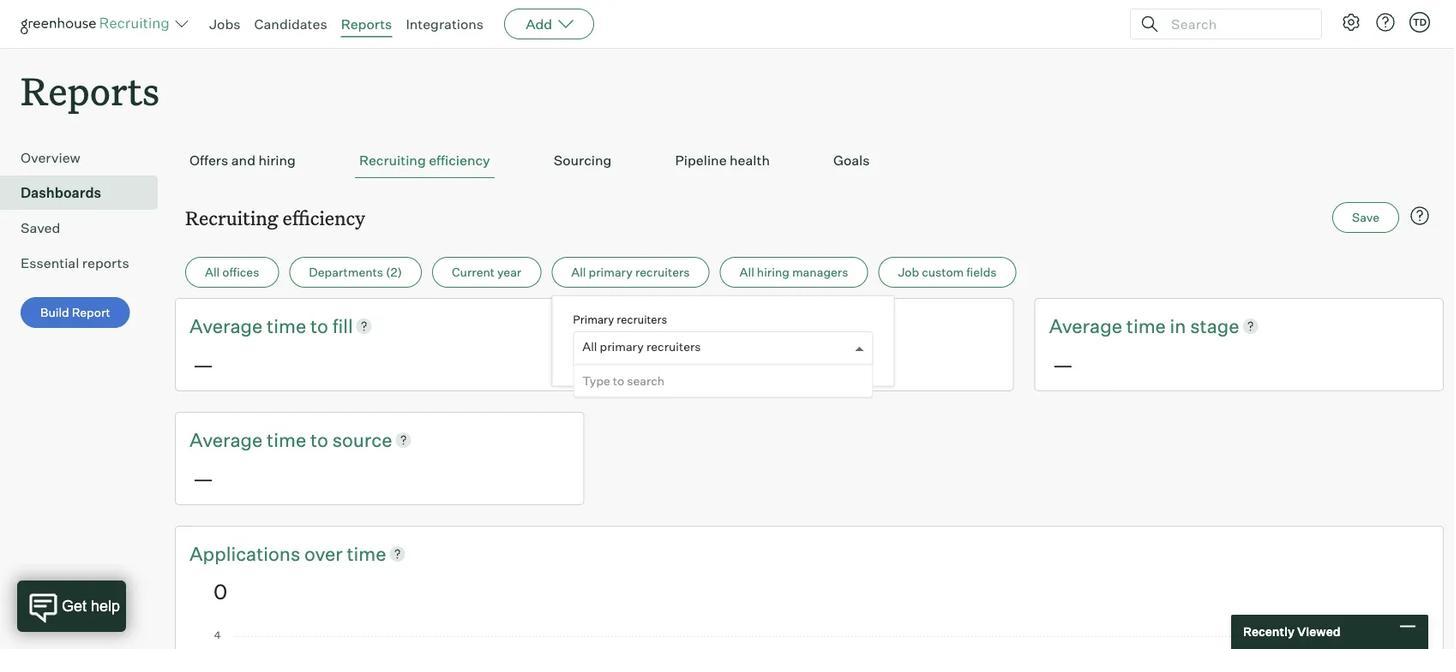 Task type: vqa. For each thing, say whether or not it's contained in the screenshot.
hiring
yes



Task type: locate. For each thing, give the bounding box(es) containing it.
1 horizontal spatial recruiting
[[359, 152, 426, 169]]

all inside 'button'
[[571, 265, 586, 280]]

custom
[[922, 265, 964, 280]]

saved
[[21, 220, 60, 237]]

current year
[[452, 265, 522, 280]]

all primary recruiters button
[[552, 257, 710, 288]]

all primary recruiters
[[571, 265, 690, 280], [582, 340, 701, 355]]

time left in
[[1126, 314, 1166, 338]]

time left hire on the right
[[697, 314, 736, 338]]

source link
[[332, 427, 392, 453]]

average for hire
[[619, 314, 693, 338]]

all for all offices button
[[205, 265, 220, 280]]

0 vertical spatial all primary recruiters
[[571, 265, 690, 280]]

current year button
[[432, 257, 541, 288]]

average link
[[189, 313, 267, 340], [619, 313, 697, 340], [1049, 313, 1126, 340], [189, 427, 267, 453]]

0 vertical spatial efficiency
[[429, 152, 490, 169]]

1 horizontal spatial reports
[[341, 15, 392, 33]]

average time in
[[1049, 314, 1190, 338]]

dashboards link
[[21, 183, 151, 203]]

sourcing button
[[549, 143, 616, 179]]

0 vertical spatial recruiters
[[635, 265, 690, 280]]

time link left hire link on the right of the page
[[697, 313, 740, 340]]

average
[[189, 314, 263, 338], [619, 314, 693, 338], [1049, 314, 1122, 338], [189, 428, 263, 452]]

tab list
[[185, 143, 1434, 179]]

goals button
[[829, 143, 874, 179]]

average for source
[[189, 428, 263, 452]]

all
[[205, 265, 220, 280], [571, 265, 586, 280], [740, 265, 754, 280], [582, 340, 597, 355]]

recently
[[1243, 625, 1295, 640]]

to link
[[310, 313, 332, 340], [740, 313, 762, 340], [310, 427, 332, 453]]

all hiring managers button
[[720, 257, 868, 288]]

time
[[267, 314, 306, 338], [697, 314, 736, 338], [1126, 314, 1166, 338], [267, 428, 306, 452], [347, 542, 386, 566]]

to left source at bottom left
[[310, 428, 328, 452]]

over
[[304, 542, 343, 566]]

to for source
[[310, 428, 328, 452]]

time link for stage
[[1126, 313, 1170, 340]]

and
[[231, 152, 255, 169]]

to
[[310, 314, 328, 338], [740, 314, 758, 338], [613, 374, 624, 389], [310, 428, 328, 452]]

1 horizontal spatial hiring
[[757, 265, 790, 280]]

save
[[1352, 210, 1380, 225]]

recruiters
[[635, 265, 690, 280], [617, 313, 667, 326], [646, 340, 701, 355]]

add
[[526, 15, 552, 33]]

goals
[[833, 152, 870, 169]]

primary
[[589, 265, 633, 280], [600, 340, 644, 355]]

0 horizontal spatial hiring
[[258, 152, 296, 169]]

average for fill
[[189, 314, 263, 338]]

to for hire
[[740, 314, 758, 338]]

average for stage
[[1049, 314, 1122, 338]]

departments
[[309, 265, 383, 280]]

reports right candidates "link"
[[341, 15, 392, 33]]

— for stage
[[1053, 352, 1073, 378]]

time link
[[267, 313, 310, 340], [697, 313, 740, 340], [1126, 313, 1170, 340], [267, 427, 310, 453], [347, 541, 386, 567]]

time link left the fill link
[[267, 313, 310, 340]]

viewed
[[1297, 625, 1341, 640]]

in link
[[1170, 313, 1190, 340]]

reports
[[341, 15, 392, 33], [21, 65, 160, 116]]

hiring
[[258, 152, 296, 169], [757, 265, 790, 280]]

1 horizontal spatial efficiency
[[429, 152, 490, 169]]

None field
[[582, 333, 587, 365]]

time for stage
[[1126, 314, 1166, 338]]

job custom fields button
[[878, 257, 1017, 288]]

all hiring managers
[[740, 265, 848, 280]]

0 horizontal spatial reports
[[21, 65, 160, 116]]

td button
[[1406, 9, 1434, 36]]

build report button
[[21, 298, 130, 329]]

to left fill
[[310, 314, 328, 338]]

average time to
[[189, 314, 332, 338], [619, 314, 762, 338], [189, 428, 332, 452]]

1 vertical spatial hiring
[[757, 265, 790, 280]]

to left hire on the right
[[740, 314, 758, 338]]

efficiency
[[429, 152, 490, 169], [283, 205, 365, 230]]

—
[[193, 352, 214, 378], [623, 352, 643, 378], [1053, 352, 1073, 378], [193, 466, 214, 492]]

faq image
[[1410, 206, 1430, 227]]

recruiters up the primary recruiters
[[635, 265, 690, 280]]

essential reports
[[21, 255, 129, 272]]

reports down greenhouse recruiting image
[[21, 65, 160, 116]]

build report
[[40, 305, 110, 320]]

report
[[72, 305, 110, 320]]

— for hire
[[623, 352, 643, 378]]

primary down the primary recruiters
[[600, 340, 644, 355]]

recruiters up 'search'
[[646, 340, 701, 355]]

time for fill
[[267, 314, 306, 338]]

candidates
[[254, 15, 327, 33]]

all primary recruiters up 'search'
[[582, 340, 701, 355]]

sourcing
[[554, 152, 612, 169]]

all up primary
[[571, 265, 586, 280]]

in
[[1170, 314, 1186, 338]]

Search text field
[[1167, 12, 1306, 36]]

overview link
[[21, 148, 151, 168]]

0 vertical spatial reports
[[341, 15, 392, 33]]

1 vertical spatial recruiting efficiency
[[185, 205, 365, 230]]

search
[[627, 374, 665, 389]]

td button
[[1410, 12, 1430, 33]]

time right over
[[347, 542, 386, 566]]

all left managers
[[740, 265, 754, 280]]

recruiters inside 'all primary recruiters' 'button'
[[635, 265, 690, 280]]

primary up the primary recruiters
[[589, 265, 633, 280]]

hiring right and
[[258, 152, 296, 169]]

time link left source link
[[267, 427, 310, 453]]

time link for fill
[[267, 313, 310, 340]]

hire
[[762, 314, 796, 338]]

time for hire
[[697, 314, 736, 338]]

all offices
[[205, 265, 259, 280]]

all left offices
[[205, 265, 220, 280]]

greenhouse recruiting image
[[21, 14, 175, 34]]

hiring left managers
[[757, 265, 790, 280]]

job
[[898, 265, 919, 280]]

type to search
[[582, 374, 665, 389]]

average link for hire
[[619, 313, 697, 340]]

0 vertical spatial recruiting
[[359, 152, 426, 169]]

integrations
[[406, 15, 484, 33]]

recruiting
[[359, 152, 426, 169], [185, 205, 278, 230]]

recruiters down 'all primary recruiters' 'button'
[[617, 313, 667, 326]]

applications link
[[189, 541, 304, 567]]

all primary recruiters up the primary recruiters
[[571, 265, 690, 280]]

all primary recruiters inside 'button'
[[571, 265, 690, 280]]

1 vertical spatial reports
[[21, 65, 160, 116]]

overview
[[21, 149, 80, 167]]

0 vertical spatial hiring
[[258, 152, 296, 169]]

1 vertical spatial efficiency
[[283, 205, 365, 230]]

0 vertical spatial primary
[[589, 265, 633, 280]]

time link left stage link
[[1126, 313, 1170, 340]]

average link for fill
[[189, 313, 267, 340]]

1 vertical spatial recruiting
[[185, 205, 278, 230]]

0
[[213, 580, 227, 605]]

to right 'type'
[[613, 374, 624, 389]]

average time to for source
[[189, 428, 332, 452]]

build
[[40, 305, 69, 320]]

offers and hiring
[[189, 152, 296, 169]]

time left fill
[[267, 314, 306, 338]]

time left source at bottom left
[[267, 428, 306, 452]]

stage link
[[1190, 313, 1240, 340]]

departments (2) button
[[289, 257, 422, 288]]

0 vertical spatial recruiting efficiency
[[359, 152, 490, 169]]



Task type: describe. For each thing, give the bounding box(es) containing it.
td
[[1413, 16, 1427, 28]]

year
[[497, 265, 522, 280]]

health
[[730, 152, 770, 169]]

add button
[[504, 9, 594, 39]]

average time to for hire
[[619, 314, 762, 338]]

offers and hiring button
[[185, 143, 300, 179]]

average time to for fill
[[189, 314, 332, 338]]

essential
[[21, 255, 79, 272]]

to link for hire
[[740, 313, 762, 340]]

1 vertical spatial all primary recruiters
[[582, 340, 701, 355]]

recruiting efficiency button
[[355, 143, 495, 179]]

offices
[[222, 265, 259, 280]]

xychart image
[[213, 632, 1405, 650]]

fill link
[[332, 313, 353, 340]]

to link for source
[[310, 427, 332, 453]]

current
[[452, 265, 495, 280]]

1 vertical spatial recruiters
[[617, 313, 667, 326]]

primary recruiters
[[573, 313, 667, 326]]

(2)
[[386, 265, 402, 280]]

integrations link
[[406, 15, 484, 33]]

all down primary
[[582, 340, 597, 355]]

offers
[[189, 152, 228, 169]]

candidates link
[[254, 15, 327, 33]]

1 vertical spatial primary
[[600, 340, 644, 355]]

save button
[[1333, 203, 1399, 233]]

recruiting efficiency inside button
[[359, 152, 490, 169]]

pipeline health
[[675, 152, 770, 169]]

reports
[[82, 255, 129, 272]]

hire link
[[762, 313, 796, 340]]

all for all hiring managers button
[[740, 265, 754, 280]]

configure image
[[1341, 12, 1362, 33]]

fields
[[967, 265, 997, 280]]

time link for hire
[[697, 313, 740, 340]]

fill
[[332, 314, 353, 338]]

over link
[[304, 541, 347, 567]]

efficiency inside recruiting efficiency button
[[429, 152, 490, 169]]

0 horizontal spatial efficiency
[[283, 205, 365, 230]]

to for fill
[[310, 314, 328, 338]]

all for 'all primary recruiters' 'button'
[[571, 265, 586, 280]]

average link for stage
[[1049, 313, 1126, 340]]

applications over
[[189, 542, 347, 566]]

type
[[582, 374, 610, 389]]

source
[[332, 428, 392, 452]]

primary inside 'button'
[[589, 265, 633, 280]]

time link for source
[[267, 427, 310, 453]]

saved link
[[21, 218, 151, 239]]

2 vertical spatial recruiters
[[646, 340, 701, 355]]

0 horizontal spatial recruiting
[[185, 205, 278, 230]]

job custom fields
[[898, 265, 997, 280]]

to link for fill
[[310, 313, 332, 340]]

stage
[[1190, 314, 1240, 338]]

pipeline
[[675, 152, 727, 169]]

recently viewed
[[1243, 625, 1341, 640]]

— for source
[[193, 466, 214, 492]]

recruiting inside button
[[359, 152, 426, 169]]

jobs
[[209, 15, 241, 33]]

average link for source
[[189, 427, 267, 453]]

applications
[[189, 542, 300, 566]]

time for source
[[267, 428, 306, 452]]

time link right over
[[347, 541, 386, 567]]

dashboards
[[21, 185, 101, 202]]

primary
[[573, 313, 614, 326]]

reports link
[[341, 15, 392, 33]]

departments (2)
[[309, 265, 402, 280]]

tab list containing offers and hiring
[[185, 143, 1434, 179]]

all offices button
[[185, 257, 279, 288]]

managers
[[792, 265, 848, 280]]

pipeline health button
[[671, 143, 774, 179]]

essential reports link
[[21, 253, 151, 274]]

jobs link
[[209, 15, 241, 33]]

— for fill
[[193, 352, 214, 378]]



